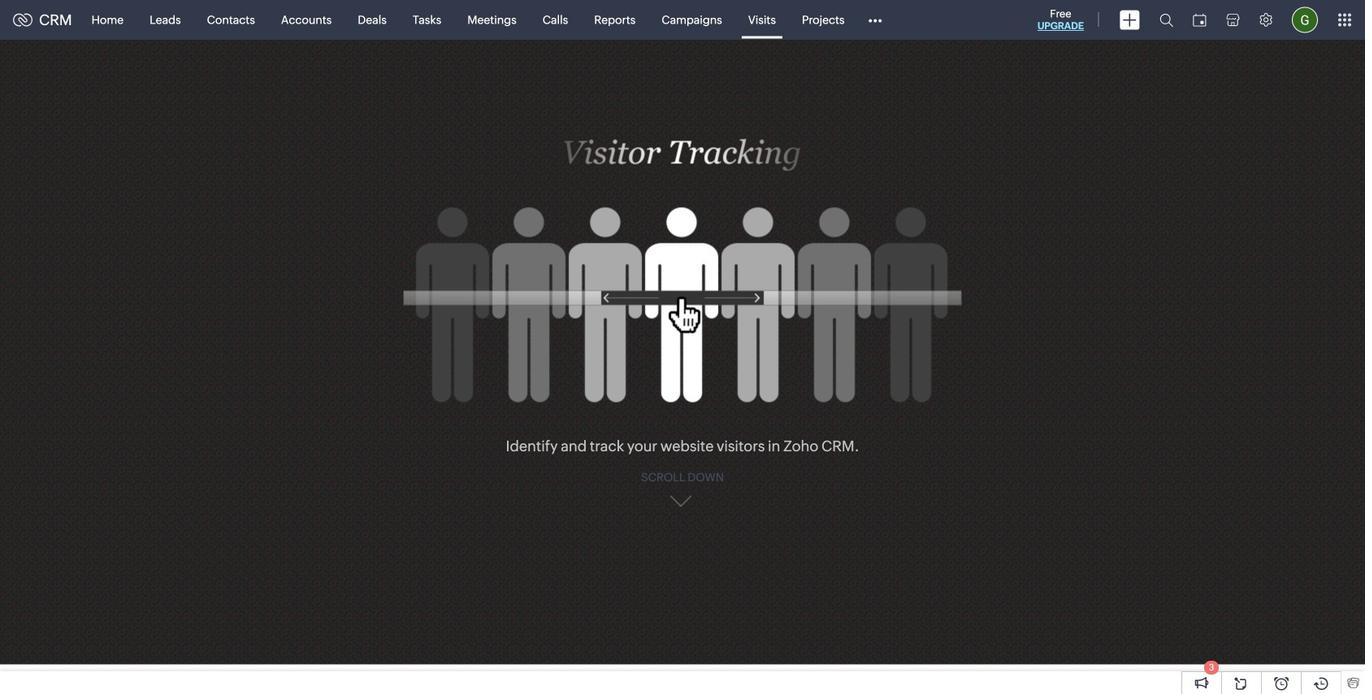Task type: describe. For each thing, give the bounding box(es) containing it.
logo image
[[13, 13, 33, 26]]

search image
[[1160, 13, 1173, 27]]

calendar image
[[1193, 13, 1207, 26]]

search element
[[1150, 0, 1183, 40]]

create menu element
[[1110, 0, 1150, 39]]

create menu image
[[1120, 10, 1140, 30]]



Task type: vqa. For each thing, say whether or not it's contained in the screenshot.
Chats image
no



Task type: locate. For each thing, give the bounding box(es) containing it.
profile image
[[1292, 7, 1318, 33]]

profile element
[[1282, 0, 1328, 39]]

Other Modules field
[[858, 7, 893, 33]]



